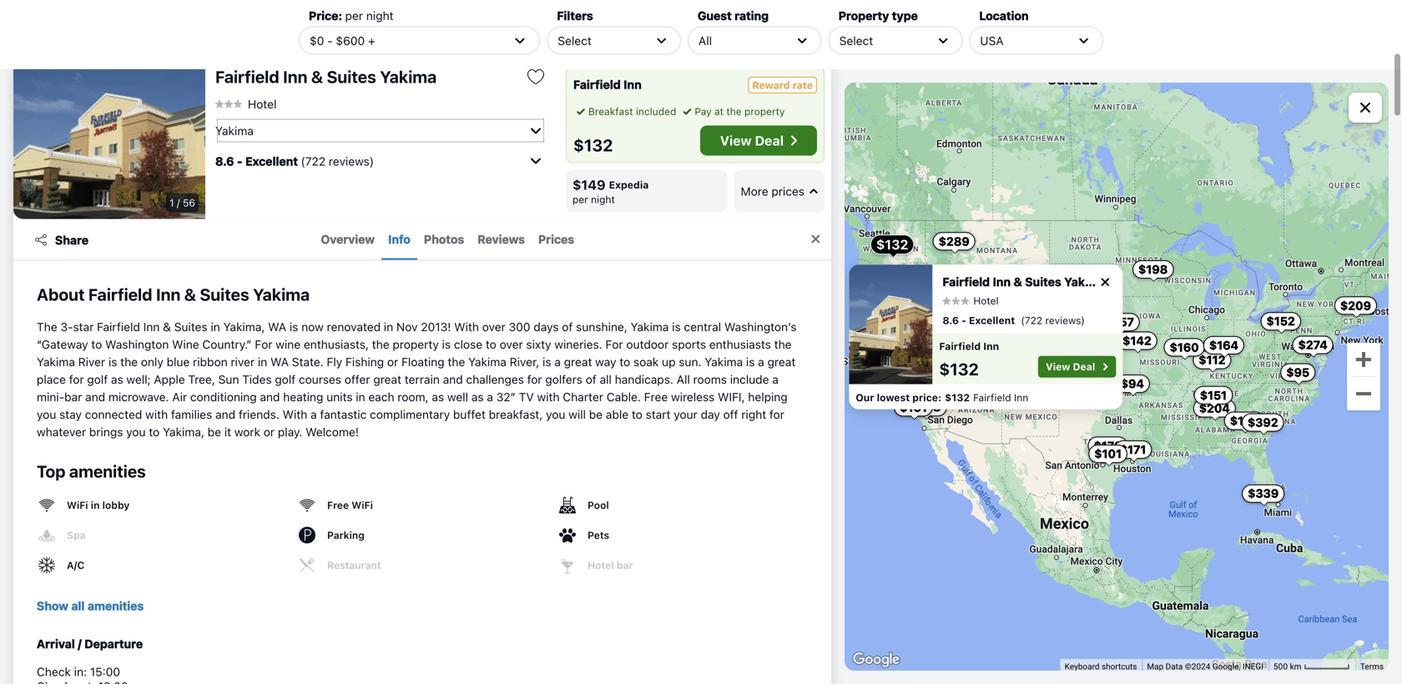 Task type: vqa. For each thing, say whether or not it's contained in the screenshot.
topmost Fairfield Inn
yes



Task type: locate. For each thing, give the bounding box(es) containing it.
1 more from the top
[[741, 18, 768, 32]]

night down $149
[[591, 194, 615, 205]]

and down conditioning
[[215, 408, 235, 422]]

$161 for the top '$161' button
[[879, 359, 906, 372]]

$161 for the bottom '$161' button
[[900, 401, 927, 414]]

0 vertical spatial yakima,
[[223, 320, 265, 334]]

1 vertical spatial view deal button
[[1039, 356, 1117, 378]]

close
[[454, 338, 483, 351]]

deal up $85
[[1073, 361, 1096, 373]]

2 vertical spatial -
[[962, 315, 967, 327]]

to right 'way'
[[620, 355, 630, 369]]

select down $89
[[558, 34, 592, 47]]

all for all amenities
[[37, 596, 52, 610]]

/ right the 1
[[177, 197, 180, 209]]

1 vertical spatial hotel button
[[943, 295, 999, 307]]

1 wifi from the left
[[67, 500, 88, 511]]

500
[[1274, 662, 1288, 672]]

property inside the 3-star fairfield inn & suites in yakima, wa is now renovated in nov 2013! with over 300 days of sunshine, yakima is central washington's "gateway to washington wine country." for wine enthusiasts, the property is close to over sixty wineries. for outdoor sports enthusiasts the yakima river is the only blue ribbon river in wa state. fly fishing or floating the yakima river, is a great way to soak up sun. yakima is a great place for golf as well; apple tree, sun tides golf courses offer great terrain and challenges for golfers of all handicaps. all rooms include a mini-bar and microwave. air conditioning and heating units in each room, as well as a 32" tv with charter cable. free wireless wifi, helping you stay connected with families and friends. with a fantastic complimentary buffet breakfast, you will be able to start your day off right for whatever brings you to yakima, be it work or play. welcome!
[[393, 338, 439, 351]]

yakima, up country."
[[223, 320, 265, 334]]

0 horizontal spatial wifi
[[67, 500, 88, 511]]

$159 up $180
[[1043, 318, 1073, 331]]

of up wineries.
[[562, 320, 573, 334]]

for up 'way'
[[606, 338, 623, 351]]

with up close
[[454, 320, 479, 334]]

the 3-star fairfield inn & suites in yakima, wa is now renovated in nov 2013! with over 300 days of sunshine, yakima is central washington's "gateway to washington wine country." for wine enthusiasts, the property is close to over sixty wineries. for outdoor sports enthusiasts the yakima river is the only blue ribbon river in wa state. fly fishing or floating the yakima river, is a great way to soak up sun. yakima is a great place for golf as well; apple tree, sun tides golf courses offer great terrain and challenges for golfers of all handicaps. all rooms include a mini-bar and microwave. air conditioning and heating units in each room, as well as a 32" tv with charter cable. free wireless wifi, helping you stay connected with families and friends. with a fantastic complimentary buffet breakfast, you will be able to start your day off right for whatever brings you to yakima, be it work or play. welcome!
[[37, 320, 797, 439]]

view
[[720, 133, 752, 149], [1046, 361, 1071, 373]]

1 horizontal spatial all
[[677, 373, 690, 386]]

free up "start" on the bottom left of the page
[[644, 390, 668, 404]]

1 horizontal spatial 8.6 - excellent (722 reviews)
[[943, 315, 1085, 327]]

fairfield inside button
[[215, 67, 279, 86]]

-
[[327, 34, 333, 47], [237, 154, 243, 168], [962, 315, 967, 327]]

is
[[290, 320, 298, 334], [672, 320, 681, 334], [442, 338, 451, 351], [108, 355, 117, 369], [543, 355, 551, 369], [746, 355, 755, 369]]

you left will
[[546, 408, 565, 422]]

1 vertical spatial be
[[208, 425, 221, 439]]

with
[[537, 390, 560, 404], [145, 408, 168, 422]]

0 vertical spatial excellent
[[245, 154, 298, 168]]

/
[[177, 197, 180, 209], [78, 637, 82, 651]]

arrival / departure
[[37, 637, 143, 651]]

more down pay at the property
[[741, 184, 768, 198]]

2 horizontal spatial great
[[768, 355, 796, 369]]

$160 button
[[1164, 338, 1205, 357]]

yakima button
[[215, 117, 546, 144]]

for down river
[[69, 373, 84, 386]]

0 horizontal spatial as
[[111, 373, 123, 386]]

as up buffet
[[471, 390, 484, 404]]

country."
[[202, 338, 252, 351]]

more for second more prices button from the top of the page
[[741, 184, 768, 198]]

property down reward
[[745, 106, 785, 117]]

$209
[[1341, 299, 1371, 312]]

will
[[569, 408, 586, 422]]

map data ©2024 google, inegi
[[1147, 662, 1264, 672]]

1 horizontal spatial 8.6
[[943, 315, 959, 327]]

1 vertical spatial with
[[283, 408, 307, 422]]

a up include
[[758, 355, 764, 369]]

wifi up parking
[[352, 500, 373, 511]]

night down $89
[[591, 28, 615, 39]]

1 / 56
[[169, 197, 195, 209]]

a
[[555, 355, 561, 369], [758, 355, 764, 369], [772, 373, 779, 386], [487, 390, 493, 404], [311, 408, 317, 422]]

& inside the 3-star fairfield inn & suites in yakima, wa is now renovated in nov 2013! with over 300 days of sunshine, yakima is central washington's "gateway to washington wine country." for wine enthusiasts, the property is close to over sixty wineries. for outdoor sports enthusiasts the yakima river is the only blue ribbon river in wa state. fly fishing or floating the yakima river, is a great way to soak up sun. yakima is a great place for golf as well; apple tree, sun tides golf courses offer great terrain and challenges for golfers of all handicaps. all rooms include a mini-bar and microwave. air conditioning and heating units in each room, as well as a 32" tv with charter cable. free wireless wifi, helping you stay connected with families and friends. with a fantastic complimentary buffet breakfast, you will be able to start your day off right for whatever brings you to yakima, be it work or play. welcome!
[[163, 320, 171, 334]]

1 vertical spatial view
[[1046, 361, 1071, 373]]

1 horizontal spatial golf
[[275, 373, 296, 386]]

inn
[[283, 67, 308, 86], [624, 78, 642, 91], [993, 275, 1011, 289], [156, 285, 181, 304], [143, 320, 160, 334], [984, 341, 999, 352], [1014, 392, 1029, 404]]

1 vertical spatial -
[[237, 154, 243, 168]]

a left 32"
[[487, 390, 493, 404]]

2 horizontal spatial you
[[546, 408, 565, 422]]

amenities inside button
[[88, 599, 144, 613]]

all inside the 3-star fairfield inn & suites in yakima, wa is now renovated in nov 2013! with over 300 days of sunshine, yakima is central washington's "gateway to washington wine country." for wine enthusiasts, the property is close to over sixty wineries. for outdoor sports enthusiasts the yakima river is the only blue ribbon river in wa state. fly fishing or floating the yakima river, is a great way to soak up sun. yakima is a great place for golf as well; apple tree, sun tides golf courses offer great terrain and challenges for golfers of all handicaps. all rooms include a mini-bar and microwave. air conditioning and heating units in each room, as well as a 32" tv with charter cable. free wireless wifi, helping you stay connected with families and friends. with a fantastic complimentary buffet breakfast, you will be able to start your day off right for whatever brings you to yakima, be it work or play. welcome!
[[677, 373, 690, 386]]

$159 button down $151 'button'
[[1224, 412, 1265, 430]]

well;
[[126, 373, 151, 386]]

pay at the property button
[[680, 104, 785, 119]]

1 vertical spatial $161
[[900, 401, 927, 414]]

2 golf from the left
[[275, 373, 296, 386]]

$170
[[1094, 439, 1122, 453]]

+
[[368, 34, 375, 47]]

1 horizontal spatial excellent
[[969, 315, 1015, 327]]

wa down wine
[[270, 355, 289, 369]]

info
[[388, 232, 411, 246]]

1 horizontal spatial reviews)
[[1046, 315, 1085, 327]]

select for filters
[[558, 34, 592, 47]]

guest
[[698, 9, 732, 23]]

1 vertical spatial breakfast
[[53, 672, 98, 683]]

or down friends.
[[264, 425, 275, 439]]

inn inside button
[[283, 67, 308, 86]]

1 select from the left
[[558, 34, 592, 47]]

terrain
[[405, 373, 440, 386]]

0 horizontal spatial -
[[237, 154, 243, 168]]

0 vertical spatial 8.6 - excellent (722 reviews)
[[215, 154, 374, 168]]

0 horizontal spatial view deal
[[720, 133, 784, 149]]

fairfield inn & suites yakima button
[[215, 66, 513, 87]]

2 vertical spatial all
[[37, 596, 52, 610]]

fairfield inn up breakfast included button
[[573, 78, 642, 91]]

0 vertical spatial breakfast
[[588, 106, 633, 117]]

1 horizontal spatial /
[[177, 197, 180, 209]]

$133
[[885, 331, 914, 345]]

1 vertical spatial more prices button
[[734, 170, 825, 212]]

0 horizontal spatial for
[[255, 338, 273, 351]]

1 horizontal spatial or
[[387, 355, 398, 369]]

all down the 'sun.'
[[677, 373, 690, 386]]

$95
[[1287, 366, 1310, 379]]

per inside $89 per night
[[573, 28, 588, 39]]

0 vertical spatial $159
[[1043, 318, 1073, 331]]

0 horizontal spatial property
[[393, 338, 439, 351]]

0 horizontal spatial 8.6
[[215, 154, 234, 168]]

charter
[[563, 390, 604, 404]]

$167 button
[[858, 356, 898, 374]]

0 horizontal spatial with
[[145, 408, 168, 422]]

tab list
[[99, 220, 797, 260]]

restaurant
[[327, 560, 381, 571]]

& down about fairfield inn & suites yakima
[[163, 320, 171, 334]]

you down the connected
[[126, 425, 146, 439]]

with right tv
[[537, 390, 560, 404]]

be right will
[[589, 408, 603, 422]]

of up charter
[[586, 373, 597, 386]]

per down $149
[[573, 194, 588, 205]]

1 vertical spatial or
[[264, 425, 275, 439]]

suites up wine
[[174, 320, 208, 334]]

all down 'way'
[[600, 373, 612, 386]]

map region
[[845, 83, 1389, 671]]

for up tv
[[527, 373, 542, 386]]

the down washington
[[120, 355, 138, 369]]

view deal button up $85
[[1039, 356, 1117, 378]]

1 vertical spatial deal
[[1073, 361, 1096, 373]]

1 horizontal spatial for
[[606, 338, 623, 351]]

0 horizontal spatial golf
[[87, 373, 108, 386]]

1 horizontal spatial view deal button
[[1039, 356, 1117, 378]]

the
[[727, 106, 742, 117], [372, 338, 390, 351], [774, 338, 792, 351], [120, 355, 138, 369], [448, 355, 465, 369]]

2 horizontal spatial hotel
[[974, 295, 999, 307]]

photos button
[[417, 220, 471, 260]]

as left the well
[[432, 390, 444, 404]]

well
[[447, 390, 468, 404]]

usa
[[980, 34, 1004, 47]]

all down 'guest'
[[699, 34, 712, 47]]

$159 button up $180
[[1038, 316, 1078, 334]]

suites down $600
[[327, 67, 376, 86]]

per for $89
[[573, 28, 588, 39]]

free wifi
[[327, 500, 373, 511]]

connected
[[85, 408, 142, 422]]

1 vertical spatial property
[[393, 338, 439, 351]]

photos
[[424, 232, 464, 246]]

0 vertical spatial be
[[589, 408, 603, 422]]

inn inside the 3-star fairfield inn & suites in yakima, wa is now renovated in nov 2013! with over 300 days of sunshine, yakima is central washington's "gateway to washington wine country." for wine enthusiasts, the property is close to over sixty wineries. for outdoor sports enthusiasts the yakima river is the only blue ribbon river in wa state. fly fishing or floating the yakima river, is a great way to soak up sun. yakima is a great place for golf as well; apple tree, sun tides golf courses offer great terrain and challenges for golfers of all handicaps. all rooms include a mini-bar and microwave. air conditioning and heating units in each room, as well as a 32" tv with charter cable. free wireless wifi, helping you stay connected with families and friends. with a fantastic complimentary buffet breakfast, you will be able to start your day off right for whatever brings you to yakima, be it work or play. welcome!
[[143, 320, 160, 334]]

more prices button
[[734, 4, 825, 46], [734, 170, 825, 212]]

0 vertical spatial $161
[[879, 359, 906, 372]]

$101 button
[[1089, 445, 1128, 463]]

0 horizontal spatial all
[[71, 599, 85, 613]]

night up +
[[366, 9, 394, 23]]

0 horizontal spatial view deal button
[[700, 126, 817, 156]]

share
[[55, 233, 89, 247]]

per up $600
[[345, 9, 363, 23]]

breakfast inside breakfast included button
[[588, 106, 633, 117]]

able
[[606, 408, 629, 422]]

2 more from the top
[[741, 184, 768, 198]]

1 vertical spatial /
[[78, 637, 82, 651]]

1 vertical spatial fairfield inn
[[940, 341, 999, 352]]

:
[[84, 665, 87, 679]]

fairfield inn
[[573, 78, 642, 91], [940, 341, 999, 352]]

sports
[[672, 338, 706, 351]]

sixty
[[526, 338, 551, 351]]

cable.
[[607, 390, 641, 404]]

great
[[564, 355, 592, 369], [768, 355, 796, 369], [373, 373, 402, 386]]

$132 right price:
[[945, 392, 970, 404]]

view down $180
[[1046, 361, 1071, 373]]

2 wifi from the left
[[352, 500, 373, 511]]

0 vertical spatial more prices
[[741, 18, 805, 32]]

$204
[[1199, 402, 1230, 415]]

prices
[[772, 18, 805, 32], [772, 184, 805, 198]]

1 horizontal spatial with
[[537, 390, 560, 404]]

0 vertical spatial all
[[600, 373, 612, 386]]

0 vertical spatial bar
[[64, 390, 82, 404]]

0 vertical spatial more prices button
[[734, 4, 825, 46]]

wifi,
[[718, 390, 745, 404]]

a up helping
[[772, 373, 779, 386]]

1 vertical spatial all
[[677, 373, 690, 386]]

1 horizontal spatial fairfield inn & suites yakima
[[943, 275, 1106, 289]]

wifi up spa on the bottom
[[67, 500, 88, 511]]

over down 300
[[500, 338, 523, 351]]

& up wine
[[184, 285, 196, 304]]

1 vertical spatial excellent
[[969, 315, 1015, 327]]

select for property type
[[839, 34, 873, 47]]

for left wine
[[255, 338, 273, 351]]

is down sixty
[[543, 355, 551, 369]]

0 horizontal spatial /
[[78, 637, 82, 651]]

$159 button
[[1038, 316, 1078, 334], [1224, 412, 1265, 430]]

1 more prices button from the top
[[734, 4, 825, 46]]

$159 down $151 'button'
[[1230, 414, 1259, 428]]

courses
[[299, 373, 341, 386]]

0 horizontal spatial excellent
[[245, 154, 298, 168]]

select down property
[[839, 34, 873, 47]]

the inside button
[[727, 106, 742, 117]]

property type
[[839, 9, 918, 23]]

and up the well
[[443, 373, 463, 386]]

0 horizontal spatial $159 button
[[1038, 316, 1078, 334]]

fairfield inn & suites yakima, (yakima, usa) image
[[13, 60, 205, 219]]

your
[[674, 408, 698, 422]]

you
[[37, 408, 56, 422], [546, 408, 565, 422], [126, 425, 146, 439]]

a up the golfers
[[555, 355, 561, 369]]

1 horizontal spatial with
[[454, 320, 479, 334]]

breakfast,
[[489, 408, 543, 422]]

rating
[[735, 9, 769, 23]]

0 horizontal spatial fairfield inn & suites yakima
[[215, 67, 437, 86]]

breakfast down airport
[[53, 672, 98, 683]]

1 horizontal spatial hotel button
[[943, 295, 999, 307]]

you down mini-
[[37, 408, 56, 422]]

1 vertical spatial more prices
[[741, 184, 805, 198]]

with down microwave.
[[145, 408, 168, 422]]

km
[[1290, 662, 1302, 672]]

:00
[[102, 665, 120, 679]]

0 vertical spatial property
[[745, 106, 785, 117]]

/ for 1
[[177, 197, 180, 209]]

per down $89
[[573, 28, 588, 39]]

free
[[644, 390, 668, 404], [327, 500, 349, 511]]

golf up heating
[[275, 373, 296, 386]]

whatever
[[37, 425, 86, 439]]

in down the "offer"
[[356, 390, 365, 404]]

great up include
[[768, 355, 796, 369]]

night
[[366, 9, 394, 23], [591, 28, 615, 39], [591, 194, 615, 205]]

keyboard
[[1065, 662, 1100, 672]]

24-
[[53, 640, 70, 652]]

all for all
[[699, 34, 712, 47]]

deal down pay at the property
[[755, 133, 784, 149]]

0 horizontal spatial be
[[208, 425, 221, 439]]

0 horizontal spatial fairfield inn
[[573, 78, 642, 91]]

0 vertical spatial view deal
[[720, 133, 784, 149]]

(722 down yakima button
[[301, 154, 326, 168]]

1 horizontal spatial bar
[[617, 560, 633, 571]]

show
[[37, 599, 68, 613]]

google image
[[849, 649, 904, 671]]

shortcuts
[[1102, 662, 1137, 672]]

1 horizontal spatial of
[[586, 373, 597, 386]]

property up floating
[[393, 338, 439, 351]]

friends.
[[239, 408, 279, 422]]

property
[[839, 9, 889, 23]]

suites inside fairfield inn & suites yakima button
[[327, 67, 376, 86]]

all inside button
[[71, 599, 85, 613]]

$171 button
[[1114, 441, 1152, 459]]

300
[[509, 320, 531, 334]]

/ right 24-
[[78, 637, 82, 651]]

& up $312 at the right top of the page
[[1014, 275, 1023, 289]]

property inside button
[[745, 106, 785, 117]]

fly
[[327, 355, 342, 369]]

sun.
[[679, 355, 702, 369]]

night inside $89 per night
[[591, 28, 615, 39]]

view deal button
[[700, 126, 817, 156], [1039, 356, 1117, 378]]

the right at
[[727, 106, 742, 117]]

be left it at bottom
[[208, 425, 221, 439]]

more right 'guest'
[[741, 18, 768, 32]]

reward rate
[[752, 79, 813, 91]]

2 for from the left
[[606, 338, 623, 351]]

as left well;
[[111, 373, 123, 386]]

$339
[[1248, 487, 1279, 501]]

wifi in lobby
[[67, 500, 130, 511]]

0 vertical spatial fairfield inn
[[573, 78, 642, 91]]

bar inside the 3-star fairfield inn & suites in yakima, wa is now renovated in nov 2013! with over 300 days of sunshine, yakima is central washington's "gateway to washington wine country." for wine enthusiasts, the property is close to over sixty wineries. for outdoor sports enthusiasts the yakima river is the only blue ribbon river in wa state. fly fishing or floating the yakima river, is a great way to soak up sun. yakima is a great place for golf as well; apple tree, sun tides golf courses offer great terrain and challenges for golfers of all handicaps. all rooms include a mini-bar and microwave. air conditioning and heating units in each room, as well as a 32" tv with charter cable. free wireless wifi, helping you stay connected with families and friends. with a fantastic complimentary buffet breakfast, you will be able to start your day off right for whatever brings you to yakima, be it work or play. welcome!
[[64, 390, 82, 404]]

suites up country."
[[200, 285, 249, 304]]

yakima, down families
[[163, 425, 204, 439]]

is up include
[[746, 355, 755, 369]]

view deal button down pay at the property
[[700, 126, 817, 156]]

0 horizontal spatial (722
[[301, 154, 326, 168]]

0 vertical spatial view
[[720, 133, 752, 149]]

1 vertical spatial of
[[586, 373, 597, 386]]

golf down river
[[87, 373, 108, 386]]

2 select from the left
[[839, 34, 873, 47]]

& down $0
[[311, 67, 323, 86]]

with
[[454, 320, 479, 334], [283, 408, 307, 422]]

2013!
[[421, 320, 451, 334]]

0 horizontal spatial free
[[327, 500, 349, 511]]

amenities up departure
[[88, 599, 144, 613]]

breakfast left included in the left top of the page
[[588, 106, 633, 117]]

$170 button
[[1088, 437, 1128, 455]]

great up the each
[[373, 373, 402, 386]]

hotel bar
[[588, 560, 633, 571]]

0 horizontal spatial $159
[[1043, 318, 1073, 331]]

1 prices from the top
[[772, 18, 805, 32]]

$112
[[1199, 353, 1226, 367]]

0 horizontal spatial 8.6 - excellent (722 reviews)
[[215, 154, 374, 168]]

0 horizontal spatial all
[[37, 596, 52, 610]]

fairfield inn down $119 button on the top of the page
[[940, 341, 999, 352]]

prices for second more prices button from the top of the page
[[772, 184, 805, 198]]

1 vertical spatial 8.6 - excellent (722 reviews)
[[943, 315, 1085, 327]]

fairfield inn & suites yakima up $312 at the right top of the page
[[943, 275, 1106, 289]]

1 horizontal spatial property
[[745, 106, 785, 117]]

free up parking
[[327, 500, 349, 511]]

1 horizontal spatial wifi
[[352, 500, 373, 511]]

(722 up $270
[[1021, 315, 1043, 327]]

2 prices from the top
[[772, 184, 805, 198]]

1 for from the left
[[255, 338, 273, 351]]

close image
[[1098, 275, 1113, 290]]

view deal down pay at the property
[[720, 133, 784, 149]]



Task type: describe. For each thing, give the bounding box(es) containing it.
0 horizontal spatial view
[[720, 133, 752, 149]]

golfers
[[545, 373, 583, 386]]

and up the connected
[[85, 390, 105, 404]]

room,
[[398, 390, 429, 404]]

0 vertical spatial hotel button
[[215, 97, 277, 111]]

nov
[[396, 320, 418, 334]]

& inside button
[[311, 67, 323, 86]]

only
[[141, 355, 163, 369]]

all inside the 3-star fairfield inn & suites in yakima, wa is now renovated in nov 2013! with over 300 days of sunshine, yakima is central washington's "gateway to washington wine country." for wine enthusiasts, the property is close to over sixty wineries. for outdoor sports enthusiasts the yakima river is the only blue ribbon river in wa state. fly fishing or floating the yakima river, is a great way to soak up sun. yakima is a great place for golf as well; apple tree, sun tides golf courses offer great terrain and challenges for golfers of all handicaps. all rooms include a mini-bar and microwave. air conditioning and heating units in each room, as well as a 32" tv with charter cable. free wireless wifi, helping you stay connected with families and friends. with a fantastic complimentary buffet breakfast, you will be able to start your day off right for whatever brings you to yakima, be it work or play. welcome!
[[600, 373, 612, 386]]

mini-
[[37, 390, 64, 404]]

right
[[742, 408, 766, 422]]

helping
[[748, 390, 788, 404]]

$157
[[1106, 315, 1134, 329]]

parking
[[327, 530, 365, 541]]

keyboard shortcuts
[[1065, 662, 1137, 672]]

spa
[[67, 530, 86, 541]]

conditioning
[[190, 390, 257, 404]]

tab list containing overview
[[99, 220, 797, 260]]

washington's
[[724, 320, 797, 334]]

0 vertical spatial over
[[482, 320, 506, 334]]

in left lobby
[[91, 500, 100, 511]]

$167 $95
[[864, 358, 1310, 379]]

1 vertical spatial with
[[145, 408, 168, 422]]

1 golf from the left
[[87, 373, 108, 386]]

1 horizontal spatial view
[[1046, 361, 1071, 373]]

$183 button
[[880, 362, 921, 381]]

the down washington's
[[774, 338, 792, 351]]

fairfield inn & suites yakima inside fairfield inn & suites yakima button
[[215, 67, 437, 86]]

fairfield inn & suites yakima image
[[849, 265, 933, 385]]

place
[[37, 373, 66, 386]]

rate
[[793, 79, 813, 91]]

free inside the 3-star fairfield inn & suites in yakima, wa is now renovated in nov 2013! with over 300 days of sunshine, yakima is central washington's "gateway to washington wine country." for wine enthusiasts, the property is close to over sixty wineries. for outdoor sports enthusiasts the yakima river is the only blue ribbon river in wa state. fly fishing or floating the yakima river, is a great way to soak up sun. yakima is a great place for golf as well; apple tree, sun tides golf courses offer great terrain and challenges for golfers of all handicaps. all rooms include a mini-bar and microwave. air conditioning and heating units in each room, as well as a 32" tv with charter cable. free wireless wifi, helping you stay connected with families and friends. with a fantastic complimentary buffet breakfast, you will be able to start your day off right for whatever brings you to yakima, be it work or play. welcome!
[[644, 390, 668, 404]]

$318
[[885, 354, 914, 368]]

suites inside the 3-star fairfield inn & suites in yakima, wa is now renovated in nov 2013! with over 300 days of sunshine, yakima is central washington's "gateway to washington wine country." for wine enthusiasts, the property is close to over sixty wineries. for outdoor sports enthusiasts the yakima river is the only blue ribbon river in wa state. fly fishing or floating the yakima river, is a great way to soak up sun. yakima is a great place for golf as well; apple tree, sun tides golf courses offer great terrain and challenges for golfers of all handicaps. all rooms include a mini-bar and microwave. air conditioning and heating units in each room, as well as a 32" tv with charter cable. free wireless wifi, helping you stay connected with families and friends. with a fantastic complimentary buffet breakfast, you will be able to start your day off right for whatever brings you to yakima, be it work or play. welcome!
[[174, 320, 208, 334]]

off
[[723, 408, 738, 422]]

0 horizontal spatial or
[[264, 425, 275, 439]]

0 vertical spatial of
[[562, 320, 573, 334]]

amenities for all amenities
[[55, 596, 111, 610]]

all amenities
[[37, 596, 111, 610]]

price:
[[309, 9, 342, 23]]

0 vertical spatial with
[[537, 390, 560, 404]]

0 vertical spatial 8.6
[[215, 154, 234, 168]]

$339 button
[[1242, 485, 1285, 503]]

the down close
[[448, 355, 465, 369]]

to right close
[[486, 338, 497, 351]]

$119
[[943, 293, 970, 307]]

more for second more prices button from the bottom of the page
[[741, 18, 768, 32]]

0 horizontal spatial yakima,
[[163, 425, 204, 439]]

$142 button
[[1117, 332, 1158, 350]]

0 horizontal spatial for
[[69, 373, 84, 386]]

$119 button
[[937, 291, 976, 309]]

$238 button
[[905, 398, 947, 417]]

$159 for the topmost $159 button
[[1043, 318, 1073, 331]]

share button
[[23, 225, 99, 255]]

$289 button
[[933, 232, 976, 251]]

enthusiasts
[[709, 338, 771, 351]]

our lowest price: $132 fairfield inn
[[856, 392, 1029, 404]]

suites up $312 at the right top of the page
[[1025, 275, 1062, 289]]

a down heating
[[311, 408, 317, 422]]

$85 button
[[1053, 382, 1088, 400]]

is up wine
[[290, 320, 298, 334]]

fairfield inside the 3-star fairfield inn & suites in yakima, wa is now renovated in nov 2013! with over 300 days of sunshine, yakima is central washington's "gateway to washington wine country." for wine enthusiasts, the property is close to over sixty wineries. for outdoor sports enthusiasts the yakima river is the only blue ribbon river in wa state. fly fishing or floating the yakima river, is a great way to soak up sun. yakima is a great place for golf as well; apple tree, sun tides golf courses offer great terrain and challenges for golfers of all handicaps. all rooms include a mini-bar and microwave. air conditioning and heating units in each room, as well as a 32" tv with charter cable. free wireless wifi, helping you stay connected with families and friends. with a fantastic complimentary buffet breakfast, you will be able to start your day off right for whatever brings you to yakima, be it work or play. welcome!
[[97, 320, 140, 334]]

0 vertical spatial $159 button
[[1038, 316, 1078, 334]]

breakfast inside 24-hour reception airport shuttle breakfast
[[53, 672, 98, 683]]

is up the sports
[[672, 320, 681, 334]]

2 vertical spatial per
[[573, 194, 588, 205]]

start
[[646, 408, 671, 422]]

the
[[37, 320, 57, 334]]

to right able
[[632, 408, 643, 422]]

1 vertical spatial 8.6
[[943, 315, 959, 327]]

0 horizontal spatial hotel
[[248, 97, 277, 111]]

2 horizontal spatial for
[[770, 408, 785, 422]]

night for $89
[[591, 28, 615, 39]]

breakfast included
[[588, 106, 676, 117]]

overview
[[321, 232, 375, 246]]

1 horizontal spatial fairfield inn
[[940, 341, 999, 352]]

type
[[892, 9, 918, 23]]

days
[[534, 320, 559, 334]]

2 horizontal spatial as
[[471, 390, 484, 404]]

floating
[[402, 355, 445, 369]]

tree,
[[188, 373, 215, 386]]

river
[[231, 355, 255, 369]]

©2024
[[1185, 662, 1211, 672]]

about
[[37, 285, 85, 304]]

1 horizontal spatial as
[[432, 390, 444, 404]]

per for price:
[[345, 9, 363, 23]]

filters
[[557, 9, 593, 23]]

handicaps.
[[615, 373, 674, 386]]

$270
[[1021, 328, 1051, 342]]

it
[[224, 425, 231, 439]]

1 vertical spatial reviews)
[[1046, 315, 1085, 327]]

/ for arrival
[[78, 637, 82, 651]]

amenities for top amenities
[[69, 462, 146, 481]]

now
[[301, 320, 324, 334]]

at
[[715, 106, 724, 117]]

$132 up our lowest price: $132 fairfield inn
[[940, 359, 979, 379]]

1 vertical spatial wa
[[270, 355, 289, 369]]

2 vertical spatial hotel
[[588, 560, 614, 571]]

$274 button
[[1293, 336, 1334, 354]]

lobby
[[102, 500, 130, 511]]

fantastic
[[320, 408, 367, 422]]

"gateway
[[37, 338, 88, 351]]

1 horizontal spatial you
[[126, 425, 146, 439]]

offer
[[345, 373, 370, 386]]

is right river
[[108, 355, 117, 369]]

wineries.
[[555, 338, 602, 351]]

is down 2013! at the top left of page
[[442, 338, 451, 351]]

$132 inside $132 button
[[876, 237, 909, 253]]

to down microwave.
[[149, 425, 160, 439]]

$159 for $159 button to the bottom
[[1230, 414, 1259, 428]]

info button
[[382, 220, 417, 260]]

wireless
[[671, 390, 715, 404]]

night for price:
[[366, 9, 394, 23]]

1 horizontal spatial great
[[564, 355, 592, 369]]

arrival
[[37, 637, 75, 651]]

1 vertical spatial (722
[[1021, 315, 1043, 327]]

fairfield inn & suites amarillo west/medical center, (amarillo, usa) image
[[13, 0, 205, 53]]

2 vertical spatial night
[[591, 194, 615, 205]]

terms link
[[1361, 662, 1384, 672]]

the up fishing
[[372, 338, 390, 351]]

3-
[[60, 320, 73, 334]]

0 horizontal spatial great
[[373, 373, 402, 386]]

$152 button
[[1261, 312, 1301, 331]]

in left 15
[[74, 665, 84, 679]]

in left "nov"
[[384, 320, 393, 334]]

1 vertical spatial bar
[[617, 560, 633, 571]]

$149
[[573, 177, 606, 193]]

2 more prices from the top
[[741, 184, 805, 198]]

work
[[234, 425, 260, 439]]

$270 button
[[1015, 326, 1057, 344]]

1 vertical spatial over
[[500, 338, 523, 351]]

2 more prices button from the top
[[734, 170, 825, 212]]

0 vertical spatial wa
[[268, 320, 286, 334]]

per night
[[573, 194, 615, 205]]

0 vertical spatial with
[[454, 320, 479, 334]]

challenges
[[466, 373, 524, 386]]

0 horizontal spatial you
[[37, 408, 56, 422]]

1 horizontal spatial -
[[327, 34, 333, 47]]

1 horizontal spatial for
[[527, 373, 542, 386]]

and up friends.
[[260, 390, 280, 404]]

1 vertical spatial hotel
[[974, 295, 999, 307]]

1 vertical spatial $161 button
[[894, 398, 933, 417]]

in up country."
[[211, 320, 220, 334]]

0 vertical spatial $161 button
[[873, 357, 912, 375]]

reviews
[[478, 232, 525, 246]]

0 vertical spatial reviews)
[[329, 154, 374, 168]]

1 horizontal spatial view deal
[[1046, 361, 1096, 373]]

play.
[[278, 425, 302, 439]]

way
[[595, 355, 616, 369]]

0 vertical spatial deal
[[755, 133, 784, 149]]

prices for second more prices button from the bottom of the page
[[772, 18, 805, 32]]

complimentary
[[370, 408, 450, 422]]

$439
[[1028, 327, 1059, 341]]

tides
[[242, 373, 272, 386]]

32"
[[496, 390, 516, 404]]

1 vertical spatial fairfield inn & suites yakima
[[943, 275, 1106, 289]]

1 vertical spatial $159 button
[[1224, 412, 1265, 430]]

$133 button
[[879, 329, 920, 348]]

buffet
[[453, 408, 486, 422]]

$132 up $149
[[573, 135, 613, 155]]

price:
[[913, 392, 942, 404]]

wine
[[276, 338, 301, 351]]

to up river
[[91, 338, 102, 351]]

in up tides
[[258, 355, 267, 369]]

price: per night
[[309, 9, 394, 23]]

$312 button
[[1003, 317, 1043, 336]]

1 more prices from the top
[[741, 18, 805, 32]]

$95 button
[[1281, 364, 1316, 382]]



